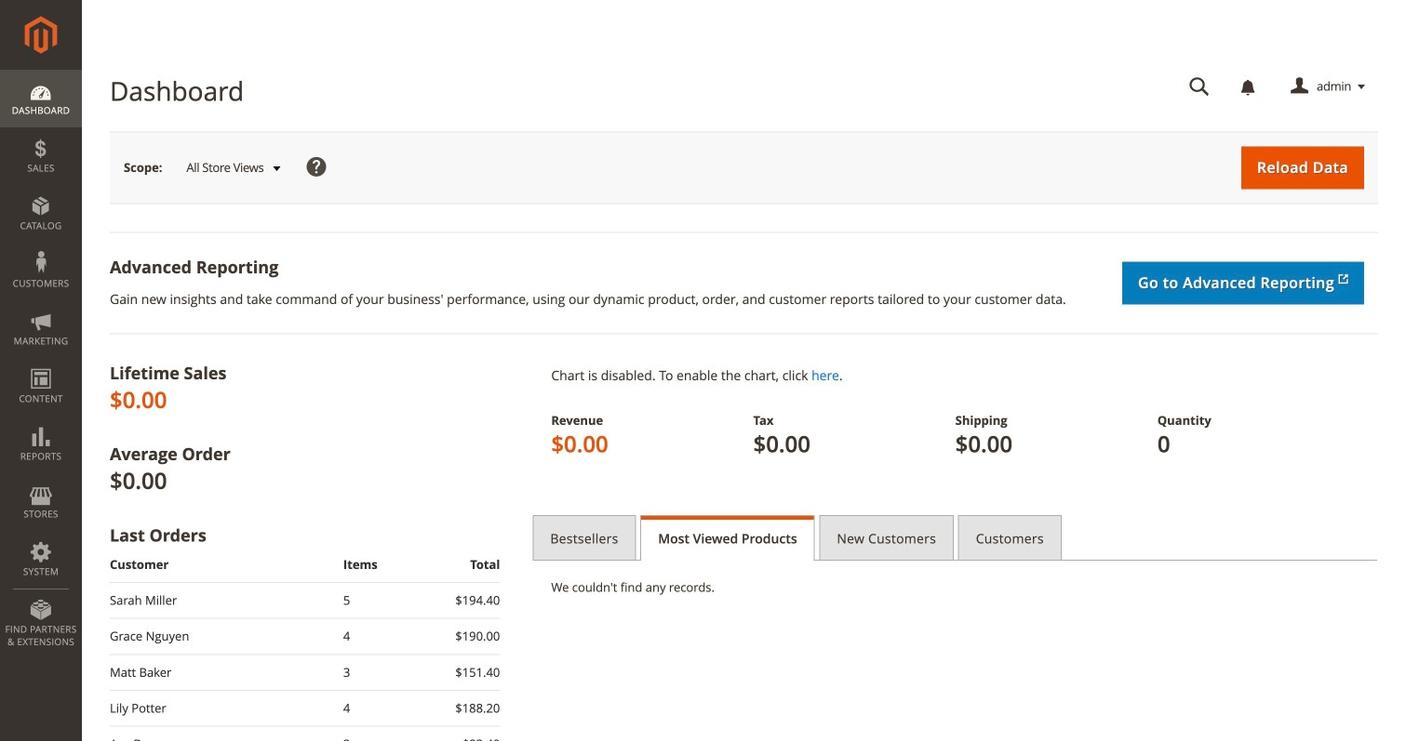 Task type: describe. For each thing, give the bounding box(es) containing it.
magento admin panel image
[[25, 16, 57, 54]]



Task type: locate. For each thing, give the bounding box(es) containing it.
menu bar
[[0, 70, 82, 658]]

None text field
[[1177, 71, 1223, 103]]

tab list
[[533, 516, 1379, 561]]



